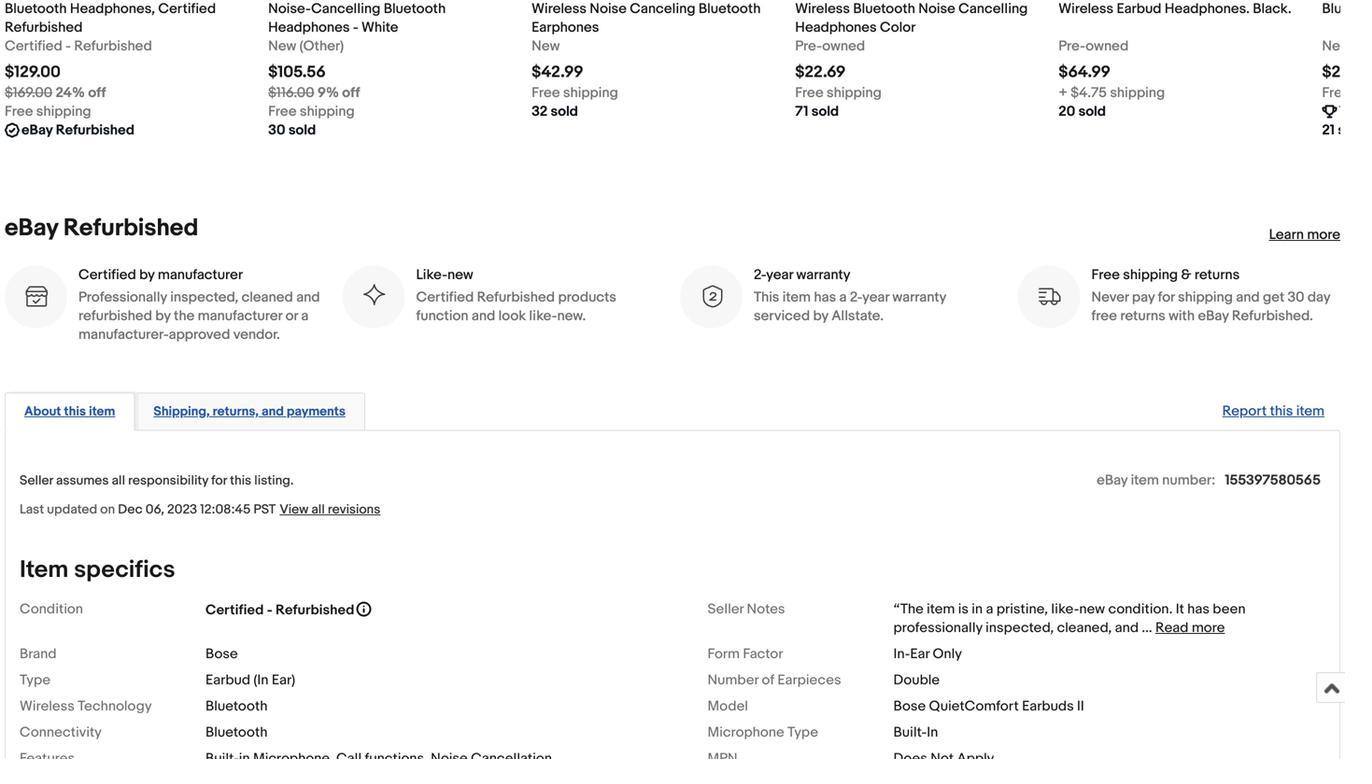 Task type: vqa. For each thing, say whether or not it's contained in the screenshot.


Task type: locate. For each thing, give the bounding box(es) containing it.
new
[[448, 267, 474, 284], [1080, 601, 1106, 618]]

tab list containing about this item
[[5, 389, 1341, 431]]

notes
[[747, 601, 786, 618]]

Free shipping text field
[[532, 84, 619, 102], [5, 102, 91, 121]]

1 vertical spatial inspected,
[[986, 620, 1055, 637]]

0 vertical spatial -
[[66, 38, 71, 55]]

shipping right $4.75 on the right of the page
[[1111, 85, 1166, 101]]

off inside the certified - refurbished $129.00 $169.00 24% off free shipping
[[88, 85, 106, 101]]

item
[[20, 556, 69, 585]]

0 vertical spatial 30
[[268, 122, 286, 139]]

$169.00
[[5, 85, 52, 101]]

with details__icon image for never pay for shipping and get 30 day free returns with ebay refurbished.
[[1037, 285, 1062, 310]]

sold
[[551, 103, 579, 120], [812, 103, 840, 120], [1079, 103, 1107, 120], [289, 122, 316, 139]]

1 horizontal spatial warranty
[[893, 289, 947, 306]]

refurbished down 24%
[[56, 122, 135, 139]]

certified up 'earbud'
[[206, 602, 264, 619]]

1 horizontal spatial 2-
[[850, 289, 863, 306]]

- up (in
[[267, 602, 273, 619]]

71
[[796, 103, 809, 120]]

1 horizontal spatial like-
[[1052, 601, 1080, 618]]

and
[[296, 289, 320, 306], [1237, 289, 1261, 306], [472, 308, 496, 325], [262, 404, 284, 420], [1116, 620, 1139, 637]]

ebay refurbished up professionally
[[5, 214, 199, 243]]

owned up $64.99
[[1086, 38, 1129, 55]]

1 horizontal spatial bose
[[894, 699, 926, 715]]

with details__icon image left 'this'
[[699, 285, 724, 310]]

and up 'or'
[[296, 289, 320, 306]]

by inside the 2-year warranty this item has a 2-year warranty serviced by allstate.
[[814, 308, 829, 325]]

seller for seller assumes all responsibility for this listing.
[[20, 473, 53, 489]]

1 vertical spatial warranty
[[893, 289, 947, 306]]

and inside "like-new certified refurbished products function and look like-new."
[[472, 308, 496, 325]]

with details__icon image for professionally inspected, cleaned and refurbished by the manufacturer or a manufacturer-approved vendor.
[[23, 285, 49, 310]]

with details__icon image left free
[[1037, 285, 1062, 310]]

3 new from the left
[[1323, 38, 1346, 55]]

3 with details__icon image from the left
[[699, 285, 724, 310]]

inspected, inside certified by manufacturer professionally inspected, cleaned and refurbished by the manufacturer or a manufacturer-approved vendor.
[[170, 289, 239, 306]]

about this item button
[[24, 403, 115, 421]]

with details__icon image
[[23, 285, 49, 310], [361, 285, 386, 310], [699, 285, 724, 310], [1037, 285, 1062, 310]]

revisions
[[328, 502, 381, 518]]

2 with details__icon image from the left
[[361, 285, 386, 310]]

free up never
[[1092, 267, 1121, 284]]

returns down pay
[[1121, 308, 1166, 325]]

$22.69 text field
[[796, 63, 846, 82]]

(in
[[254, 672, 269, 689]]

and inside "the item is in a pristine, like-new condition. it has been professionally inspected, cleaned, and ...
[[1116, 620, 1139, 637]]

1 vertical spatial like-
[[1052, 601, 1080, 618]]

free shipping text field down $22.69 "text box"
[[796, 84, 882, 102]]

2 bluetooth from the top
[[206, 725, 268, 742]]

2- up the allstate.
[[850, 289, 863, 306]]

...
[[1143, 620, 1153, 637]]

0 horizontal spatial returns
[[1121, 308, 1166, 325]]

off right 24%
[[88, 85, 106, 101]]

double
[[894, 672, 940, 689]]

shipping down 24%
[[36, 103, 91, 120]]

new up cleaned,
[[1080, 601, 1106, 618]]

item up professionally
[[927, 601, 956, 618]]

1 horizontal spatial inspected,
[[986, 620, 1055, 637]]

new for (other)
[[268, 38, 297, 55]]

owned for $64.99
[[1086, 38, 1129, 55]]

item right report
[[1297, 403, 1325, 420]]

155397580565
[[1226, 472, 1322, 489]]

32
[[532, 103, 548, 120]]

free up 32
[[532, 85, 560, 101]]

function
[[416, 308, 469, 325]]

new
[[268, 38, 297, 55], [532, 38, 560, 55], [1323, 38, 1346, 55]]

previous price $116.00 9% off text field
[[268, 84, 360, 102]]

Free shipping text field
[[796, 84, 882, 102], [268, 102, 355, 121]]

type down earpieces
[[788, 725, 819, 742]]

$27 text field
[[1323, 63, 1346, 82]]

2- up 'this'
[[754, 267, 767, 284]]

$116.00
[[268, 85, 315, 101]]

technology
[[78, 699, 152, 715]]

1 horizontal spatial new text field
[[1323, 37, 1346, 56]]

only
[[933, 646, 963, 663]]

free shipping text field down $42.99 text box on the left
[[532, 84, 619, 102]]

0 vertical spatial a
[[840, 289, 847, 306]]

and left get
[[1237, 289, 1261, 306]]

2 new text field from the left
[[1323, 37, 1346, 56]]

$105.56 text field
[[268, 63, 326, 82]]

shipping down &
[[1179, 289, 1234, 306]]

free up 71
[[796, 85, 824, 101]]

refurbished
[[79, 308, 152, 325]]

20 sold text field
[[1059, 102, 1107, 121]]

professionally
[[894, 620, 983, 637]]

1 vertical spatial type
[[788, 725, 819, 742]]

1 horizontal spatial this
[[230, 473, 252, 489]]

0 vertical spatial bose
[[206, 646, 238, 663]]

seller left notes
[[708, 601, 744, 618]]

with details__icon image left refurbished
[[23, 285, 49, 310]]

refurbished up 24%
[[74, 38, 152, 55]]

certified up $129.00 text field
[[5, 38, 62, 55]]

30 right get
[[1289, 289, 1305, 306]]

certified
[[5, 38, 62, 55], [79, 267, 136, 284], [416, 289, 474, 306], [206, 602, 264, 619]]

type
[[20, 672, 51, 689], [788, 725, 819, 742]]

bose for bose quietcomfort earbuds ii
[[894, 699, 926, 715]]

1 owned from the left
[[823, 38, 866, 55]]

1 horizontal spatial 30
[[1289, 289, 1305, 306]]

1 vertical spatial -
[[267, 602, 273, 619]]

certified inside certified by manufacturer professionally inspected, cleaned and refurbished by the manufacturer or a manufacturer-approved vendor.
[[79, 267, 136, 284]]

1 horizontal spatial a
[[840, 289, 847, 306]]

like- right look
[[529, 308, 558, 325]]

a inside certified by manufacturer professionally inspected, cleaned and refurbished by the manufacturer or a manufacturer-approved vendor.
[[301, 308, 309, 325]]

more down been
[[1193, 620, 1226, 637]]

updated
[[47, 502, 97, 518]]

returns right &
[[1195, 267, 1241, 284]]

ear)
[[272, 672, 295, 689]]

new for $42.99
[[532, 38, 560, 55]]

2 vertical spatial a
[[987, 601, 994, 618]]

refurbished up look
[[477, 289, 555, 306]]

free shipping text field down $169.00
[[5, 102, 91, 121]]

year up the allstate.
[[863, 289, 890, 306]]

0 horizontal spatial -
[[66, 38, 71, 55]]

0 vertical spatial seller
[[20, 473, 53, 489]]

year up 'this'
[[767, 267, 794, 284]]

ebay item number: 155397580565
[[1097, 472, 1322, 489]]

this inside button
[[64, 404, 86, 420]]

certified for certified by manufacturer professionally inspected, cleaned and refurbished by the manufacturer or a manufacturer-approved vendor.
[[79, 267, 136, 284]]

view all revisions link
[[276, 501, 381, 518]]

2 horizontal spatial a
[[987, 601, 994, 618]]

- inside the certified - refurbished $129.00 $169.00 24% off free shipping
[[66, 38, 71, 55]]

1 horizontal spatial off
[[342, 85, 360, 101]]

new $27 free
[[1323, 38, 1346, 101]]

0 horizontal spatial a
[[301, 308, 309, 325]]

day
[[1308, 289, 1331, 306]]

$129.00
[[5, 63, 61, 82]]

- up 24%
[[66, 38, 71, 55]]

1 horizontal spatial -
[[267, 602, 273, 619]]

1 pre- from the left
[[796, 38, 823, 55]]

all up on at left
[[112, 473, 125, 489]]

0 horizontal spatial new
[[268, 38, 297, 55]]

inspected, down pristine, on the right of page
[[986, 620, 1055, 637]]

and left ...
[[1116, 620, 1139, 637]]

1 vertical spatial more
[[1193, 620, 1226, 637]]

4 with details__icon image from the left
[[1037, 285, 1062, 310]]

1 vertical spatial seller
[[708, 601, 744, 618]]

inspected, up the
[[170, 289, 239, 306]]

about
[[24, 404, 61, 420]]

pre- inside pre-owned $22.69 free shipping 71 sold
[[796, 38, 823, 55]]

1 vertical spatial bose
[[894, 699, 926, 715]]

seller assumes all responsibility for this listing.
[[20, 473, 294, 489]]

owned up $22.69 "text box"
[[823, 38, 866, 55]]

seller up last
[[20, 473, 53, 489]]

refurbished inside the certified - refurbished $129.00 $169.00 24% off free shipping
[[74, 38, 152, 55]]

1 vertical spatial 30
[[1289, 289, 1305, 306]]

manufacturer up vendor.
[[198, 308, 282, 325]]

0 vertical spatial type
[[20, 672, 51, 689]]

0 horizontal spatial all
[[112, 473, 125, 489]]

more
[[1308, 227, 1341, 244], [1193, 620, 1226, 637]]

free shipping text field down 9%
[[268, 102, 355, 121]]

0 horizontal spatial bose
[[206, 646, 238, 663]]

by up professionally
[[139, 267, 155, 284]]

certified - refurbished
[[206, 602, 355, 619]]

0 vertical spatial year
[[767, 267, 794, 284]]

21 s text field
[[1323, 121, 1346, 140]]

new for $27
[[1323, 38, 1346, 55]]

inspected, inside "the item is in a pristine, like-new condition. it has been professionally inspected, cleaned, and ...
[[986, 620, 1055, 637]]

bose quietcomfort earbuds ii
[[894, 699, 1085, 715]]

certified up professionally
[[79, 267, 136, 284]]

by
[[139, 267, 155, 284], [155, 308, 171, 325], [814, 308, 829, 325]]

this up 12:08:45
[[230, 473, 252, 489]]

free down $169.00
[[5, 103, 33, 120]]

new up $42.99 text box on the left
[[532, 38, 560, 55]]

0 vertical spatial has
[[814, 289, 837, 306]]

1 horizontal spatial seller
[[708, 601, 744, 618]]

0 horizontal spatial has
[[814, 289, 837, 306]]

like- inside "the item is in a pristine, like-new condition. it has been professionally inspected, cleaned, and ...
[[1052, 601, 1080, 618]]

ebay refurbished down 24%
[[21, 122, 135, 139]]

shipping inside new (other) $105.56 $116.00 9% off free shipping 30 sold
[[300, 103, 355, 120]]

owned for $22.69
[[823, 38, 866, 55]]

by left the allstate.
[[814, 308, 829, 325]]

allstate.
[[832, 308, 884, 325]]

1 vertical spatial new
[[1080, 601, 1106, 618]]

New text field
[[532, 37, 560, 56], [1323, 37, 1346, 56]]

new up 'function'
[[448, 267, 474, 284]]

brand
[[20, 646, 57, 663]]

2 off from the left
[[342, 85, 360, 101]]

a right 'or'
[[301, 308, 309, 325]]

built-
[[894, 725, 927, 742]]

sold right 32
[[551, 103, 579, 120]]

0 horizontal spatial seller
[[20, 473, 53, 489]]

0 vertical spatial inspected,
[[170, 289, 239, 306]]

0 horizontal spatial new text field
[[532, 37, 560, 56]]

number:
[[1163, 472, 1216, 489]]

2 pre- from the left
[[1059, 38, 1086, 55]]

Pre-owned text field
[[1059, 37, 1129, 56]]

0 horizontal spatial more
[[1193, 620, 1226, 637]]

bluetooth for wireless technology
[[206, 699, 268, 715]]

2-
[[754, 267, 767, 284], [850, 289, 863, 306]]

1 vertical spatial a
[[301, 308, 309, 325]]

pre- up $64.99
[[1059, 38, 1086, 55]]

like-new certified refurbished products function and look like-new.
[[416, 267, 617, 325]]

shipping
[[564, 85, 619, 101], [827, 85, 882, 101], [1111, 85, 1166, 101], [36, 103, 91, 120], [300, 103, 355, 120], [1124, 267, 1179, 284], [1179, 289, 1234, 306]]

for right pay
[[1159, 289, 1176, 306]]

1 vertical spatial manufacturer
[[198, 308, 282, 325]]

new.
[[558, 308, 586, 325]]

1 horizontal spatial owned
[[1086, 38, 1129, 55]]

30
[[268, 122, 286, 139], [1289, 289, 1305, 306]]

owned inside pre-owned $22.69 free shipping 71 sold
[[823, 38, 866, 55]]

0 horizontal spatial year
[[767, 267, 794, 284]]

and left look
[[472, 308, 496, 325]]

new inside "like-new certified refurbished products function and look like-new."
[[448, 267, 474, 284]]

bluetooth for connectivity
[[206, 725, 268, 742]]

0 vertical spatial for
[[1159, 289, 1176, 306]]

tab list
[[5, 389, 1341, 431]]

1 horizontal spatial year
[[863, 289, 890, 306]]

all right view
[[312, 502, 325, 518]]

&
[[1182, 267, 1192, 284]]

bose up 'earbud'
[[206, 646, 238, 663]]

shipping down $42.99 text box on the left
[[564, 85, 619, 101]]

new text field up $27 at the right
[[1323, 37, 1346, 56]]

seller for seller notes
[[708, 601, 744, 618]]

new up $105.56 text field
[[268, 38, 297, 55]]

pre- for $22.69
[[796, 38, 823, 55]]

a right in
[[987, 601, 994, 618]]

0 vertical spatial more
[[1308, 227, 1341, 244]]

year
[[767, 267, 794, 284], [863, 289, 890, 306]]

sold down $4.75 on the right of the page
[[1079, 103, 1107, 120]]

1 horizontal spatial all
[[312, 502, 325, 518]]

sold inside new (other) $105.56 $116.00 9% off free shipping 30 sold
[[289, 122, 316, 139]]

item right about
[[89, 404, 115, 420]]

1 horizontal spatial type
[[788, 725, 819, 742]]

0 horizontal spatial free shipping text field
[[5, 102, 91, 121]]

off inside new (other) $105.56 $116.00 9% off free shipping 30 sold
[[342, 85, 360, 101]]

like- up cleaned,
[[1052, 601, 1080, 618]]

new up $27 at the right
[[1323, 38, 1346, 55]]

this for report
[[1271, 403, 1294, 420]]

30 down $116.00
[[268, 122, 286, 139]]

0 vertical spatial returns
[[1195, 267, 1241, 284]]

new inside new $42.99 free shipping 32 sold
[[532, 38, 560, 55]]

1 horizontal spatial pre-
[[1059, 38, 1086, 55]]

this for about
[[64, 404, 86, 420]]

has up the allstate.
[[814, 289, 837, 306]]

by left the
[[155, 308, 171, 325]]

1 horizontal spatial new
[[532, 38, 560, 55]]

in
[[972, 601, 983, 618]]

1 off from the left
[[88, 85, 106, 101]]

1 horizontal spatial more
[[1308, 227, 1341, 244]]

0 vertical spatial 2-
[[754, 267, 767, 284]]

free
[[532, 85, 560, 101], [796, 85, 824, 101], [1323, 85, 1346, 101], [5, 103, 33, 120], [268, 103, 297, 120], [1092, 267, 1121, 284]]

- for certified - refurbished
[[267, 602, 273, 619]]

2 new from the left
[[532, 38, 560, 55]]

this right report
[[1271, 403, 1294, 420]]

all
[[112, 473, 125, 489], [312, 502, 325, 518]]

1 vertical spatial year
[[863, 289, 890, 306]]

type down brand
[[20, 672, 51, 689]]

the
[[174, 308, 195, 325]]

read more
[[1156, 620, 1226, 637]]

1 vertical spatial 2-
[[850, 289, 863, 306]]

2 horizontal spatial this
[[1271, 403, 1294, 420]]

1 with details__icon image from the left
[[23, 285, 49, 310]]

0 horizontal spatial 30
[[268, 122, 286, 139]]

1 vertical spatial returns
[[1121, 308, 1166, 325]]

0 horizontal spatial pre-
[[796, 38, 823, 55]]

30 inside new (other) $105.56 $116.00 9% off free shipping 30 sold
[[268, 122, 286, 139]]

0 vertical spatial like-
[[529, 308, 558, 325]]

shipping inside the certified - refurbished $129.00 $169.00 24% off free shipping
[[36, 103, 91, 120]]

0 horizontal spatial off
[[88, 85, 106, 101]]

free down $27 at the right
[[1323, 85, 1346, 101]]

pre- up $22.69 "text box"
[[796, 38, 823, 55]]

new text field up $42.99 text box on the left
[[532, 37, 560, 56]]

item inside report this item link
[[1297, 403, 1325, 420]]

0 horizontal spatial 2-
[[754, 267, 767, 284]]

1 vertical spatial bluetooth
[[206, 725, 268, 742]]

1 bluetooth from the top
[[206, 699, 268, 715]]

certified for certified - refurbished
[[206, 602, 264, 619]]

sold down $116.00
[[289, 122, 316, 139]]

like-
[[529, 308, 558, 325], [1052, 601, 1080, 618]]

sold inside new $42.99 free shipping 32 sold
[[551, 103, 579, 120]]

off right 9%
[[342, 85, 360, 101]]

new inside "the item is in a pristine, like-new condition. it has been professionally inspected, cleaned, and ...
[[1080, 601, 1106, 618]]

built-in
[[894, 725, 939, 742]]

condition.
[[1109, 601, 1173, 618]]

more right learn
[[1308, 227, 1341, 244]]

$4.75
[[1071, 85, 1108, 101]]

0 horizontal spatial owned
[[823, 38, 866, 55]]

this right about
[[64, 404, 86, 420]]

0 horizontal spatial this
[[64, 404, 86, 420]]

new text field for $27
[[1323, 37, 1346, 56]]

0 vertical spatial new
[[448, 267, 474, 284]]

2 horizontal spatial by
[[814, 308, 829, 325]]

bluetooth
[[206, 699, 268, 715], [206, 725, 268, 742]]

1 horizontal spatial new
[[1080, 601, 1106, 618]]

certified up 'function'
[[416, 289, 474, 306]]

1 new from the left
[[268, 38, 297, 55]]

connectivity
[[20, 725, 102, 742]]

pre-
[[796, 38, 823, 55], [1059, 38, 1086, 55]]

0 horizontal spatial type
[[20, 672, 51, 689]]

1 horizontal spatial has
[[1188, 601, 1210, 618]]

ebay inside free shipping & returns never pay for shipping and get 30 day free returns with ebay refurbished.
[[1199, 308, 1230, 325]]

$22.69
[[796, 63, 846, 82]]

2-year warranty this item has a 2-year warranty serviced by allstate.
[[754, 267, 947, 325]]

certified inside the certified - refurbished $129.00 $169.00 24% off free shipping
[[5, 38, 62, 55]]

0 horizontal spatial inspected,
[[170, 289, 239, 306]]

2 owned from the left
[[1086, 38, 1129, 55]]

and right the returns,
[[262, 404, 284, 420]]

shipping down $22.69 "text box"
[[827, 85, 882, 101]]

for up 12:08:45
[[211, 473, 227, 489]]

item up serviced
[[783, 289, 811, 306]]

cleaned,
[[1058, 620, 1113, 637]]

new inside new (other) $105.56 $116.00 9% off free shipping 30 sold
[[268, 38, 297, 55]]

None text field
[[1340, 102, 1346, 121]]

$129.00 text field
[[5, 63, 61, 82]]

12:08:45
[[200, 502, 251, 518]]

earbuds
[[1023, 699, 1075, 715]]

shipping down 9%
[[300, 103, 355, 120]]

1 new text field from the left
[[532, 37, 560, 56]]

0 horizontal spatial free shipping text field
[[268, 102, 355, 121]]

0 vertical spatial bluetooth
[[206, 699, 268, 715]]

0 vertical spatial manufacturer
[[158, 267, 243, 284]]

1 horizontal spatial for
[[1159, 289, 1176, 306]]

owned inside the pre-owned $64.99 + $4.75 shipping 20 sold
[[1086, 38, 1129, 55]]

shipping inside pre-owned $22.69 free shipping 71 sold
[[827, 85, 882, 101]]

form factor
[[708, 646, 784, 663]]

refurbished inside text field
[[56, 122, 135, 139]]

with details__icon image left 'function'
[[361, 285, 386, 310]]

a up the allstate.
[[840, 289, 847, 306]]

manufacturer
[[158, 267, 243, 284], [198, 308, 282, 325]]

manufacturer up the
[[158, 267, 243, 284]]

0 horizontal spatial like-
[[529, 308, 558, 325]]

sold right 71
[[812, 103, 840, 120]]

pre- inside the pre-owned $64.99 + $4.75 shipping 20 sold
[[1059, 38, 1086, 55]]

learn more
[[1270, 227, 1341, 244]]

condition
[[20, 601, 83, 618]]

microphone
[[708, 725, 785, 742]]

never
[[1092, 289, 1130, 306]]

0 horizontal spatial warranty
[[797, 267, 851, 284]]

2 horizontal spatial new
[[1323, 38, 1346, 55]]

0 horizontal spatial new
[[448, 267, 474, 284]]

free down $116.00
[[268, 103, 297, 120]]

1 vertical spatial has
[[1188, 601, 1210, 618]]

number
[[708, 672, 759, 689]]

free
[[1092, 308, 1118, 325]]

more for learn more
[[1308, 227, 1341, 244]]

has right "it"
[[1188, 601, 1210, 618]]

0 horizontal spatial for
[[211, 473, 227, 489]]

bose up built- on the bottom of the page
[[894, 699, 926, 715]]



Task type: describe. For each thing, give the bounding box(es) containing it.
Free text field
[[1323, 84, 1346, 102]]

a inside the 2-year warranty this item has a 2-year warranty serviced by allstate.
[[840, 289, 847, 306]]

shipping up pay
[[1124, 267, 1179, 284]]

new $42.99 free shipping 32 sold
[[532, 38, 619, 120]]

earpieces
[[778, 672, 842, 689]]

last updated on dec 06, 2023 12:08:45 pst view all revisions
[[20, 502, 381, 518]]

free inside new $42.99 free shipping 32 sold
[[532, 85, 560, 101]]

sold inside the pre-owned $64.99 + $4.75 shipping 20 sold
[[1079, 103, 1107, 120]]

refurbished inside "like-new certified refurbished products function and look like-new."
[[477, 289, 555, 306]]

free shipping & returns never pay for shipping and get 30 day free returns with ebay refurbished.
[[1092, 267, 1331, 325]]

payments
[[287, 404, 346, 420]]

has inside the 2-year warranty this item has a 2-year warranty serviced by allstate.
[[814, 289, 837, 306]]

bose for bose
[[206, 646, 238, 663]]

like-
[[416, 267, 448, 284]]

certified inside "like-new certified refurbished products function and look like-new."
[[416, 289, 474, 306]]

30 sold text field
[[268, 121, 316, 140]]

06,
[[146, 502, 164, 518]]

read
[[1156, 620, 1189, 637]]

seller notes
[[708, 601, 786, 618]]

$64.99 text field
[[1059, 63, 1111, 82]]

returns,
[[213, 404, 259, 420]]

item specifics
[[20, 556, 175, 585]]

24%
[[56, 85, 85, 101]]

has inside "the item is in a pristine, like-new condition. it has been professionally inspected, cleaned, and ...
[[1188, 601, 1210, 618]]

20
[[1059, 103, 1076, 120]]

last
[[20, 502, 44, 518]]

with
[[1169, 308, 1196, 325]]

new (other) $105.56 $116.00 9% off free shipping 30 sold
[[268, 38, 360, 139]]

in-ear only
[[894, 646, 963, 663]]

0 vertical spatial all
[[112, 473, 125, 489]]

Pre-owned text field
[[796, 37, 866, 56]]

with details__icon image for certified refurbished products function and look like-new.
[[361, 285, 386, 310]]

it
[[1177, 601, 1185, 618]]

learn more link
[[1270, 227, 1341, 244]]

get
[[1264, 289, 1285, 306]]

and inside certified by manufacturer professionally inspected, cleaned and refurbished by the manufacturer or a manufacturer-approved vendor.
[[296, 289, 320, 306]]

responsibility
[[128, 473, 208, 489]]

of
[[762, 672, 775, 689]]

"the
[[894, 601, 924, 618]]

free inside free shipping & returns never pay for shipping and get 30 day free returns with ebay refurbished.
[[1092, 267, 1121, 284]]

32 sold text field
[[532, 102, 579, 121]]

0 vertical spatial ebay refurbished
[[21, 122, 135, 139]]

look
[[499, 308, 526, 325]]

report this item link
[[1214, 394, 1335, 430]]

and inside button
[[262, 404, 284, 420]]

certified - refurbished $129.00 $169.00 24% off free shipping
[[5, 38, 152, 120]]

refurbished up ear)
[[276, 602, 355, 619]]

item inside "the item is in a pristine, like-new condition. it has been professionally inspected, cleaned, and ...
[[927, 601, 956, 618]]

(other)
[[300, 38, 344, 55]]

for inside free shipping & returns never pay for shipping and get 30 day free returns with ebay refurbished.
[[1159, 289, 1176, 306]]

vendor.
[[233, 327, 280, 344]]

item left number:
[[1132, 472, 1160, 489]]

shipping inside new $42.99 free shipping 32 sold
[[564, 85, 619, 101]]

+
[[1059, 85, 1068, 101]]

number of earpieces
[[708, 672, 842, 689]]

this
[[754, 289, 780, 306]]

"the item is in a pristine, like-new condition. it has been professionally inspected, cleaned, and ...
[[894, 601, 1246, 637]]

$27
[[1323, 63, 1346, 82]]

1 vertical spatial ebay refurbished
[[5, 214, 199, 243]]

1 horizontal spatial free shipping text field
[[532, 84, 619, 102]]

21 s
[[1323, 122, 1346, 139]]

products
[[558, 289, 617, 306]]

is
[[959, 601, 969, 618]]

sold inside pre-owned $22.69 free shipping 71 sold
[[812, 103, 840, 120]]

with details__icon image for this item has a 2-year warranty serviced by allstate.
[[699, 285, 724, 310]]

pre-owned $64.99 + $4.75 shipping 20 sold
[[1059, 38, 1166, 120]]

wireless technology
[[20, 699, 152, 715]]

s
[[1339, 122, 1346, 139]]

free inside the certified - refurbished $129.00 $169.00 24% off free shipping
[[5, 103, 33, 120]]

1 horizontal spatial by
[[155, 308, 171, 325]]

like- inside "like-new certified refurbished products function and look like-new."
[[529, 308, 558, 325]]

ii
[[1078, 699, 1085, 715]]

9%
[[318, 85, 339, 101]]

shipping inside the pre-owned $64.99 + $4.75 shipping 20 sold
[[1111, 85, 1166, 101]]

about this item
[[24, 404, 115, 420]]

30 inside free shipping & returns never pay for shipping and get 30 day free returns with ebay refurbished.
[[1289, 289, 1305, 306]]

learn
[[1270, 227, 1305, 244]]

item inside the 2-year warranty this item has a 2-year warranty serviced by allstate.
[[783, 289, 811, 306]]

pre- for $64.99
[[1059, 38, 1086, 55]]

eBay Refurbished text field
[[21, 121, 135, 140]]

a inside "the item is in a pristine, like-new condition. it has been professionally inspected, cleaned, and ...
[[987, 601, 994, 618]]

0 horizontal spatial by
[[139, 267, 155, 284]]

+ $4.75 shipping text field
[[1059, 84, 1166, 102]]

serviced
[[754, 308, 811, 325]]

and inside free shipping & returns never pay for shipping and get 30 day free returns with ebay refurbished.
[[1237, 289, 1261, 306]]

free inside pre-owned $22.69 free shipping 71 sold
[[796, 85, 824, 101]]

model
[[708, 699, 749, 715]]

on
[[100, 502, 115, 518]]

new text field for $42.99
[[532, 37, 560, 56]]

factor
[[743, 646, 784, 663]]

listing.
[[254, 473, 294, 489]]

1 vertical spatial all
[[312, 502, 325, 518]]

refurbished.
[[1233, 308, 1314, 325]]

previous price $169.00 24% off text field
[[5, 84, 106, 102]]

report this item
[[1223, 403, 1325, 420]]

ebay inside text field
[[21, 122, 53, 139]]

quietcomfort
[[930, 699, 1019, 715]]

2023
[[167, 502, 197, 518]]

earbud
[[206, 672, 251, 689]]

shipping, returns, and payments button
[[154, 403, 346, 421]]

in-
[[894, 646, 911, 663]]

certified for certified - refurbished $129.00 $169.00 24% off free shipping
[[5, 38, 62, 55]]

Certified - Refurbished text field
[[5, 37, 152, 56]]

or
[[286, 308, 298, 325]]

71 sold text field
[[796, 102, 840, 121]]

$42.99 text field
[[532, 63, 584, 82]]

assumes
[[56, 473, 109, 489]]

read more button
[[1156, 620, 1226, 637]]

wireless
[[20, 699, 75, 715]]

view
[[280, 502, 309, 518]]

in
[[927, 725, 939, 742]]

New (Other) text field
[[268, 37, 344, 56]]

report
[[1223, 403, 1268, 420]]

shipping,
[[154, 404, 210, 420]]

$105.56
[[268, 63, 326, 82]]

1 horizontal spatial returns
[[1195, 267, 1241, 284]]

$64.99
[[1059, 63, 1111, 82]]

dec
[[118, 502, 143, 518]]

free inside new (other) $105.56 $116.00 9% off free shipping 30 sold
[[268, 103, 297, 120]]

form
[[708, 646, 740, 663]]

microphone type
[[708, 725, 819, 742]]

approved
[[169, 327, 230, 344]]

1 horizontal spatial free shipping text field
[[796, 84, 882, 102]]

item inside about this item button
[[89, 404, 115, 420]]

$42.99
[[532, 63, 584, 82]]

cleaned
[[242, 289, 293, 306]]

more for read more
[[1193, 620, 1226, 637]]

- for certified - refurbished $129.00 $169.00 24% off free shipping
[[66, 38, 71, 55]]

0 vertical spatial warranty
[[797, 267, 851, 284]]

1 vertical spatial for
[[211, 473, 227, 489]]

refurbished up professionally
[[63, 214, 199, 243]]



